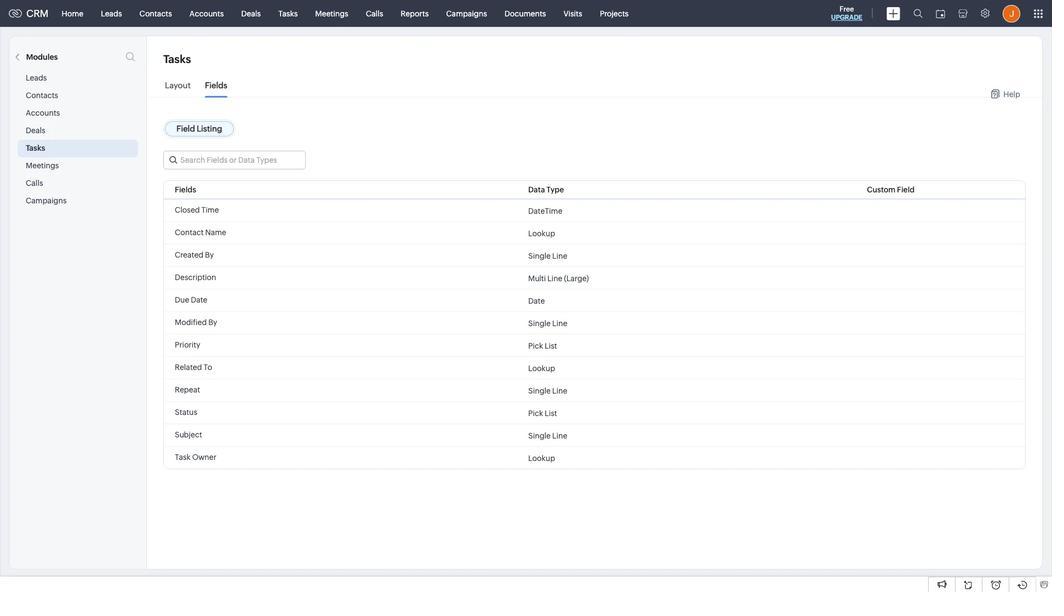 Task type: describe. For each thing, give the bounding box(es) containing it.
by for created by
[[205, 251, 214, 259]]

modules
[[26, 53, 58, 61]]

0 horizontal spatial fields
[[175, 185, 196, 194]]

lookup for related to
[[529, 364, 555, 373]]

1 horizontal spatial fields
[[205, 81, 228, 90]]

single line for subject
[[529, 431, 568, 440]]

owner
[[192, 453, 217, 462]]

projects link
[[591, 0, 638, 27]]

1 horizontal spatial date
[[529, 296, 545, 305]]

due
[[175, 296, 189, 304]]

campaigns link
[[438, 0, 496, 27]]

single for created by
[[529, 251, 551, 260]]

meetings link
[[307, 0, 357, 27]]

0 horizontal spatial accounts
[[26, 109, 60, 117]]

pick for status
[[529, 409, 544, 418]]

to
[[204, 363, 212, 372]]

free upgrade
[[832, 5, 863, 21]]

crm link
[[9, 8, 49, 19]]

line for modified by
[[553, 319, 568, 328]]

field
[[898, 185, 915, 194]]

calls link
[[357, 0, 392, 27]]

status
[[175, 408, 197, 417]]

1 vertical spatial meetings
[[26, 161, 59, 170]]

created by
[[175, 251, 214, 259]]

multi line (large)
[[529, 274, 589, 283]]

0 vertical spatial calls
[[366, 9, 383, 18]]

tasks link
[[270, 0, 307, 27]]

0 vertical spatial tasks
[[279, 9, 298, 18]]

pick for priority
[[529, 341, 544, 350]]

name
[[205, 228, 226, 237]]

1 horizontal spatial meetings
[[315, 9, 349, 18]]

single for modified by
[[529, 319, 551, 328]]

priority
[[175, 341, 200, 349]]

0 vertical spatial contacts
[[140, 9, 172, 18]]

closed
[[175, 206, 200, 214]]

upgrade
[[832, 14, 863, 21]]

lookup for contact name
[[529, 229, 555, 238]]

home
[[62, 9, 83, 18]]

create menu image
[[887, 7, 901, 20]]

profile element
[[997, 0, 1028, 27]]

1 vertical spatial leads
[[26, 73, 47, 82]]

documents
[[505, 9, 546, 18]]

data type
[[529, 185, 564, 194]]

created
[[175, 251, 204, 259]]

type
[[547, 185, 564, 194]]

0 horizontal spatial date
[[191, 296, 208, 304]]

list for priority
[[545, 341, 558, 350]]

closed time
[[175, 206, 219, 214]]

multi
[[529, 274, 546, 283]]

pick list for priority
[[529, 341, 558, 350]]

contact name
[[175, 228, 226, 237]]

0 horizontal spatial calls
[[26, 179, 43, 188]]

contact
[[175, 228, 204, 237]]

deals link
[[233, 0, 270, 27]]

calendar image
[[937, 9, 946, 18]]

search image
[[914, 9, 923, 18]]

custom
[[868, 185, 896, 194]]

line for subject
[[553, 431, 568, 440]]

single line for repeat
[[529, 386, 568, 395]]

reports link
[[392, 0, 438, 27]]

line for created by
[[553, 251, 568, 260]]



Task type: locate. For each thing, give the bounding box(es) containing it.
accounts
[[190, 9, 224, 18], [26, 109, 60, 117]]

1 horizontal spatial contacts
[[140, 9, 172, 18]]

custom field
[[868, 185, 915, 194]]

related
[[175, 363, 202, 372]]

home link
[[53, 0, 92, 27]]

0 vertical spatial leads
[[101, 9, 122, 18]]

1 vertical spatial calls
[[26, 179, 43, 188]]

single line for modified by
[[529, 319, 568, 328]]

1 horizontal spatial tasks
[[163, 53, 191, 65]]

1 vertical spatial fields
[[175, 185, 196, 194]]

related to
[[175, 363, 212, 372]]

1 vertical spatial deals
[[26, 126, 45, 135]]

leads right home
[[101, 9, 122, 18]]

1 vertical spatial accounts
[[26, 109, 60, 117]]

crm
[[26, 8, 49, 19]]

by right 'modified'
[[208, 318, 217, 327]]

single for subject
[[529, 431, 551, 440]]

task owner
[[175, 453, 217, 462]]

due date
[[175, 296, 208, 304]]

1 list from the top
[[545, 341, 558, 350]]

single line for created by
[[529, 251, 568, 260]]

0 vertical spatial campaigns
[[446, 9, 487, 18]]

lookup
[[529, 229, 555, 238], [529, 364, 555, 373], [529, 454, 555, 463]]

task
[[175, 453, 191, 462]]

single
[[529, 251, 551, 260], [529, 319, 551, 328], [529, 386, 551, 395], [529, 431, 551, 440]]

data
[[529, 185, 545, 194]]

lookup for task owner
[[529, 454, 555, 463]]

line
[[553, 251, 568, 260], [548, 274, 563, 283], [553, 319, 568, 328], [553, 386, 568, 395], [553, 431, 568, 440]]

help
[[1004, 90, 1021, 98]]

search element
[[907, 0, 930, 27]]

pick
[[529, 341, 544, 350], [529, 409, 544, 418]]

1 horizontal spatial leads
[[101, 9, 122, 18]]

by
[[205, 251, 214, 259], [208, 318, 217, 327]]

0 vertical spatial deals
[[241, 9, 261, 18]]

0 horizontal spatial tasks
[[26, 144, 45, 152]]

description
[[175, 273, 216, 282]]

visits
[[564, 9, 583, 18]]

modified
[[175, 318, 207, 327]]

1 pick from the top
[[529, 341, 544, 350]]

layout link
[[165, 81, 191, 98]]

fields
[[205, 81, 228, 90], [175, 185, 196, 194]]

pick list
[[529, 341, 558, 350], [529, 409, 558, 418]]

line for repeat
[[553, 386, 568, 395]]

pick list for status
[[529, 409, 558, 418]]

0 horizontal spatial meetings
[[26, 161, 59, 170]]

3 single line from the top
[[529, 386, 568, 395]]

accounts link
[[181, 0, 233, 27]]

0 vertical spatial accounts
[[190, 9, 224, 18]]

leads down modules
[[26, 73, 47, 82]]

2 lookup from the top
[[529, 364, 555, 373]]

by for modified by
[[208, 318, 217, 327]]

2 vertical spatial lookup
[[529, 454, 555, 463]]

(large)
[[564, 274, 589, 283]]

profile image
[[1003, 5, 1021, 22]]

meetings
[[315, 9, 349, 18], [26, 161, 59, 170]]

2 single from the top
[[529, 319, 551, 328]]

fields up closed
[[175, 185, 196, 194]]

deals
[[241, 9, 261, 18], [26, 126, 45, 135]]

2 single line from the top
[[529, 319, 568, 328]]

1 single line from the top
[[529, 251, 568, 260]]

single line
[[529, 251, 568, 260], [529, 319, 568, 328], [529, 386, 568, 395], [529, 431, 568, 440]]

1 horizontal spatial accounts
[[190, 9, 224, 18]]

1 horizontal spatial deals
[[241, 9, 261, 18]]

modified by
[[175, 318, 217, 327]]

date down multi
[[529, 296, 545, 305]]

2 pick from the top
[[529, 409, 544, 418]]

0 vertical spatial pick list
[[529, 341, 558, 350]]

line for description
[[548, 274, 563, 283]]

1 vertical spatial pick list
[[529, 409, 558, 418]]

1 single from the top
[[529, 251, 551, 260]]

datetime
[[529, 206, 563, 215]]

0 horizontal spatial deals
[[26, 126, 45, 135]]

3 lookup from the top
[[529, 454, 555, 463]]

1 vertical spatial list
[[545, 409, 558, 418]]

date
[[191, 296, 208, 304], [529, 296, 545, 305]]

4 single from the top
[[529, 431, 551, 440]]

contacts
[[140, 9, 172, 18], [26, 91, 58, 100]]

0 horizontal spatial campaigns
[[26, 196, 67, 205]]

campaigns
[[446, 9, 487, 18], [26, 196, 67, 205]]

0 vertical spatial list
[[545, 341, 558, 350]]

1 lookup from the top
[[529, 229, 555, 238]]

1 vertical spatial contacts
[[26, 91, 58, 100]]

free
[[840, 5, 855, 13]]

tasks
[[279, 9, 298, 18], [163, 53, 191, 65], [26, 144, 45, 152]]

fields right layout at the top left
[[205, 81, 228, 90]]

4 single line from the top
[[529, 431, 568, 440]]

layout
[[165, 81, 191, 90]]

projects
[[600, 9, 629, 18]]

list
[[545, 341, 558, 350], [545, 409, 558, 418]]

0 vertical spatial pick
[[529, 341, 544, 350]]

1 vertical spatial tasks
[[163, 53, 191, 65]]

by right created
[[205, 251, 214, 259]]

0 vertical spatial lookup
[[529, 229, 555, 238]]

0 vertical spatial fields
[[205, 81, 228, 90]]

contacts down modules
[[26, 91, 58, 100]]

1 vertical spatial campaigns
[[26, 196, 67, 205]]

date right the due
[[191, 296, 208, 304]]

Search Fields or Data Types text field
[[164, 151, 305, 169]]

0 horizontal spatial contacts
[[26, 91, 58, 100]]

leads inside "leads" link
[[101, 9, 122, 18]]

3 single from the top
[[529, 386, 551, 395]]

1 vertical spatial by
[[208, 318, 217, 327]]

0 vertical spatial by
[[205, 251, 214, 259]]

2 vertical spatial tasks
[[26, 144, 45, 152]]

contacts right "leads" link
[[140, 9, 172, 18]]

reports
[[401, 9, 429, 18]]

2 list from the top
[[545, 409, 558, 418]]

leads
[[101, 9, 122, 18], [26, 73, 47, 82]]

0 horizontal spatial leads
[[26, 73, 47, 82]]

documents link
[[496, 0, 555, 27]]

create menu element
[[881, 0, 907, 27]]

subject
[[175, 430, 202, 439]]

0 vertical spatial meetings
[[315, 9, 349, 18]]

visits link
[[555, 0, 591, 27]]

list for status
[[545, 409, 558, 418]]

leads link
[[92, 0, 131, 27]]

contacts link
[[131, 0, 181, 27]]

time
[[202, 206, 219, 214]]

2 horizontal spatial tasks
[[279, 9, 298, 18]]

repeat
[[175, 385, 200, 394]]

1 vertical spatial lookup
[[529, 364, 555, 373]]

1 horizontal spatial calls
[[366, 9, 383, 18]]

1 horizontal spatial campaigns
[[446, 9, 487, 18]]

2 pick list from the top
[[529, 409, 558, 418]]

1 pick list from the top
[[529, 341, 558, 350]]

single for repeat
[[529, 386, 551, 395]]

calls
[[366, 9, 383, 18], [26, 179, 43, 188]]

1 vertical spatial pick
[[529, 409, 544, 418]]

fields link
[[205, 81, 228, 98]]



Task type: vqa. For each thing, say whether or not it's contained in the screenshot.


